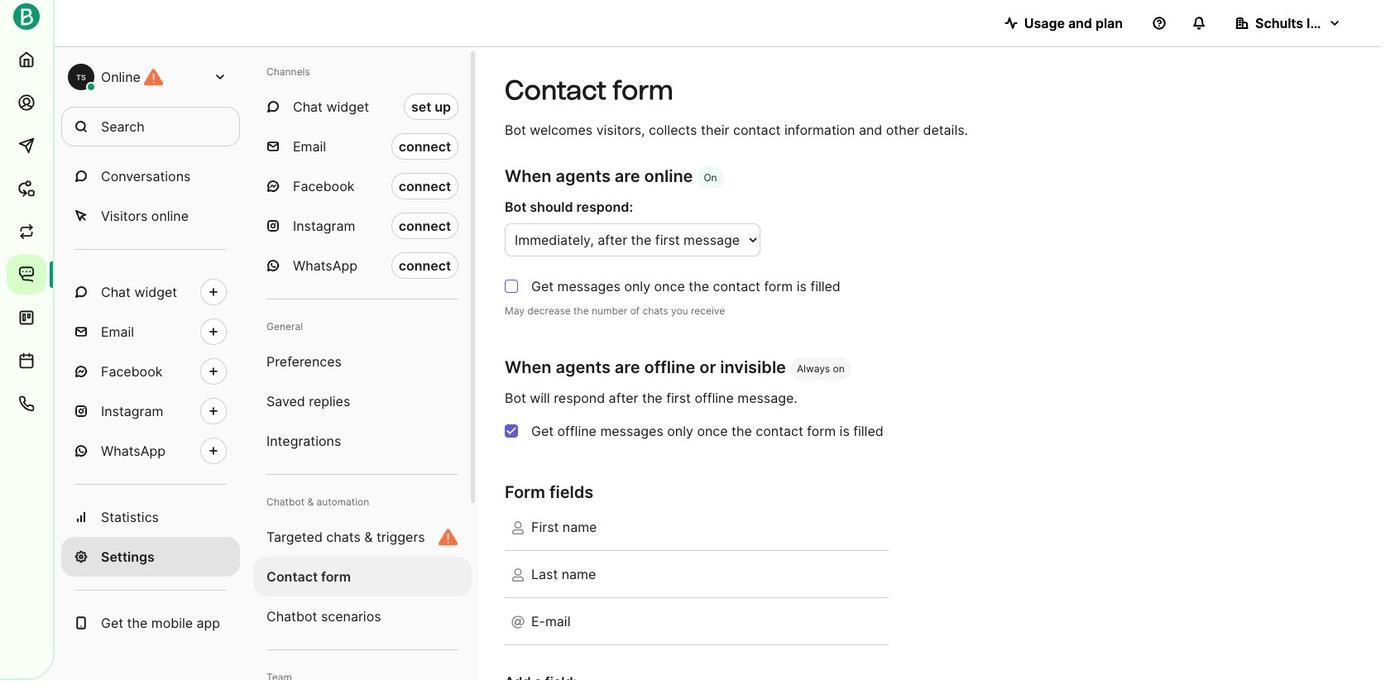Task type: vqa. For each thing, say whether or not it's contained in the screenshot.
the leftmost &
yes



Task type: describe. For each thing, give the bounding box(es) containing it.
of
[[630, 305, 640, 317]]

last name button
[[505, 552, 889, 598]]

preferences
[[267, 353, 342, 370]]

collects
[[649, 122, 697, 138]]

app
[[197, 615, 220, 632]]

message.
[[738, 390, 798, 407]]

get for get the mobile app
[[101, 615, 123, 632]]

settings
[[101, 549, 155, 565]]

mobile
[[151, 615, 193, 632]]

should
[[530, 199, 573, 215]]

0 vertical spatial offline
[[644, 358, 696, 378]]

when agents are offline or invisible
[[505, 358, 786, 378]]

first name button
[[505, 504, 889, 551]]

name for first name
[[563, 519, 597, 536]]

when for when agents are online
[[505, 166, 552, 186]]

on
[[704, 171, 717, 184]]

email link
[[61, 312, 240, 352]]

0 vertical spatial contact
[[505, 74, 607, 106]]

0 vertical spatial facebook
[[293, 178, 355, 195]]

integrations link
[[253, 421, 472, 461]]

schults
[[1256, 15, 1304, 31]]

the left first
[[642, 390, 663, 407]]

the left number
[[574, 305, 589, 317]]

conversations
[[101, 168, 191, 185]]

1 horizontal spatial online
[[644, 166, 693, 186]]

bot for bot welcomes visitors, collects their contact information and other details.
[[505, 122, 526, 138]]

0 vertical spatial filled
[[811, 278, 841, 295]]

get messages only once the contact form is filled
[[531, 278, 841, 295]]

number
[[592, 305, 628, 317]]

chatbot scenarios
[[267, 608, 381, 625]]

visitors online
[[101, 208, 189, 224]]

bot will respond after the first offline message.
[[505, 390, 798, 407]]

facebook link
[[61, 352, 240, 392]]

automation
[[317, 496, 369, 508]]

0 horizontal spatial &
[[307, 496, 314, 508]]

contact for the
[[713, 278, 761, 295]]

bot welcomes visitors, collects their contact information and other details.
[[505, 122, 968, 138]]

1 horizontal spatial whatsapp
[[293, 257, 358, 274]]

first
[[531, 519, 559, 536]]

chatbot & automation
[[267, 496, 369, 508]]

targeted chats & triggers link
[[253, 517, 472, 557]]

e-
[[531, 614, 545, 630]]

bot for bot will respond after the first offline message.
[[505, 390, 526, 407]]

targeted chats & triggers
[[267, 529, 425, 545]]

0 vertical spatial messages
[[557, 278, 621, 295]]

saved replies
[[267, 393, 350, 410]]

0 vertical spatial instagram
[[293, 218, 355, 234]]

bot for bot should respond:
[[505, 199, 527, 215]]

instagram link
[[61, 392, 240, 431]]

form fields
[[505, 483, 594, 503]]

chat widget link
[[61, 272, 240, 312]]

1 vertical spatial once
[[697, 423, 728, 440]]

get the mobile app link
[[61, 603, 240, 643]]

preferences link
[[253, 342, 472, 382]]

get for get offline messages only once the contact form is filled
[[531, 423, 554, 440]]

schults inc button
[[1223, 7, 1355, 40]]

usage and plan
[[1024, 15, 1123, 31]]

0 horizontal spatial only
[[624, 278, 651, 295]]

usage
[[1024, 15, 1065, 31]]

whatsapp link
[[61, 431, 240, 471]]

form
[[505, 483, 545, 503]]

may
[[505, 305, 525, 317]]

saved
[[267, 393, 305, 410]]

visitors online link
[[61, 196, 240, 236]]

0 vertical spatial once
[[654, 278, 685, 295]]

set up
[[411, 99, 451, 115]]

general
[[267, 320, 303, 333]]

respond
[[554, 390, 605, 407]]

agents for offline
[[556, 358, 611, 378]]

channels
[[267, 65, 310, 78]]

bot should respond:
[[505, 199, 633, 215]]

triggers
[[377, 529, 425, 545]]

after
[[609, 390, 639, 407]]

settings link
[[61, 537, 240, 577]]

integrations
[[267, 433, 341, 449]]

other
[[886, 122, 920, 138]]

0 vertical spatial chat widget
[[293, 99, 369, 115]]

search link
[[61, 107, 240, 147]]

will
[[530, 390, 550, 407]]

statistics link
[[61, 497, 240, 537]]

when for when agents are offline or invisible
[[505, 358, 552, 378]]

e-mail button
[[505, 599, 889, 645]]

details.
[[923, 122, 968, 138]]

1 horizontal spatial filled
[[854, 423, 884, 440]]

first name
[[531, 519, 597, 536]]

1 vertical spatial offline
[[695, 390, 734, 407]]

chatbot scenarios link
[[253, 597, 472, 637]]

schults inc
[[1256, 15, 1326, 31]]

online
[[101, 69, 141, 85]]

name for last name
[[562, 566, 596, 583]]

visitors,
[[597, 122, 645, 138]]

0 vertical spatial email
[[293, 138, 326, 155]]

up
[[435, 99, 451, 115]]



Task type: locate. For each thing, give the bounding box(es) containing it.
0 vertical spatial is
[[797, 278, 807, 295]]

get the mobile app
[[101, 615, 220, 632]]

& inside the targeted chats & triggers link
[[364, 529, 373, 545]]

facebook inside "link"
[[101, 363, 163, 380]]

1 horizontal spatial widget
[[326, 99, 369, 115]]

bot
[[505, 122, 526, 138], [505, 199, 527, 215], [505, 390, 526, 407]]

last
[[531, 566, 558, 583]]

1 horizontal spatial facebook
[[293, 178, 355, 195]]

0 vertical spatial &
[[307, 496, 314, 508]]

0 vertical spatial contact
[[733, 122, 781, 138]]

contact for their
[[733, 122, 781, 138]]

online down conversations link
[[151, 208, 189, 224]]

0 vertical spatial chatbot
[[267, 496, 305, 508]]

mail
[[545, 614, 571, 630]]

targeted
[[267, 529, 323, 545]]

scenarios
[[321, 608, 381, 625]]

form
[[613, 74, 674, 106], [764, 278, 793, 295], [807, 423, 836, 440], [321, 569, 351, 585]]

1 horizontal spatial email
[[293, 138, 326, 155]]

widget left set
[[326, 99, 369, 115]]

contact down targeted
[[267, 569, 318, 585]]

3 connect from the top
[[399, 218, 451, 234]]

0 horizontal spatial whatsapp
[[101, 443, 166, 459]]

the down message.
[[732, 423, 752, 440]]

0 vertical spatial and
[[1069, 15, 1093, 31]]

0 horizontal spatial contact form
[[267, 569, 351, 585]]

0 vertical spatial are
[[615, 166, 640, 186]]

1 horizontal spatial chat widget
[[293, 99, 369, 115]]

& left the triggers
[[364, 529, 373, 545]]

chat down the channels
[[293, 99, 323, 115]]

1 horizontal spatial instagram
[[293, 218, 355, 234]]

1 vertical spatial contact
[[713, 278, 761, 295]]

connect
[[399, 138, 451, 155], [399, 178, 451, 195], [399, 218, 451, 234], [399, 257, 451, 274]]

1 horizontal spatial is
[[840, 423, 850, 440]]

chat widget down the channels
[[293, 99, 369, 115]]

1 bot from the top
[[505, 122, 526, 138]]

last name
[[531, 566, 596, 583]]

0 horizontal spatial and
[[859, 122, 883, 138]]

agents up bot should respond:
[[556, 166, 611, 186]]

0 vertical spatial get
[[531, 278, 554, 295]]

when agents are online
[[505, 166, 693, 186]]

2 bot from the top
[[505, 199, 527, 215]]

or
[[700, 358, 716, 378]]

are
[[615, 166, 640, 186], [615, 358, 640, 378]]

0 horizontal spatial email
[[101, 324, 134, 340]]

contact up receive
[[713, 278, 761, 295]]

when up will
[[505, 358, 552, 378]]

0 vertical spatial agents
[[556, 166, 611, 186]]

1 horizontal spatial contact
[[505, 74, 607, 106]]

whatsapp up general
[[293, 257, 358, 274]]

always on
[[797, 363, 845, 375]]

1 horizontal spatial contact form
[[505, 74, 674, 106]]

2 connect from the top
[[399, 178, 451, 195]]

contact form up welcomes
[[505, 74, 674, 106]]

1 chatbot from the top
[[267, 496, 305, 508]]

bot left will
[[505, 390, 526, 407]]

1 vertical spatial messages
[[600, 423, 664, 440]]

offline down or
[[695, 390, 734, 407]]

get left mobile
[[101, 615, 123, 632]]

3 bot from the top
[[505, 390, 526, 407]]

connect for email
[[399, 138, 451, 155]]

2 when from the top
[[505, 358, 552, 378]]

chats
[[643, 305, 669, 317], [326, 529, 361, 545]]

inc
[[1307, 15, 1326, 31]]

welcomes
[[530, 122, 593, 138]]

1 agents from the top
[[556, 166, 611, 186]]

the
[[689, 278, 709, 295], [574, 305, 589, 317], [642, 390, 663, 407], [732, 423, 752, 440], [127, 615, 148, 632]]

1 vertical spatial bot
[[505, 199, 527, 215]]

only up of
[[624, 278, 651, 295]]

bot left should on the left top of page
[[505, 199, 527, 215]]

chat
[[293, 99, 323, 115], [101, 284, 131, 300]]

1 vertical spatial instagram
[[101, 403, 163, 420]]

plan
[[1096, 15, 1123, 31]]

contact
[[505, 74, 607, 106], [267, 569, 318, 585]]

the left mobile
[[127, 615, 148, 632]]

are for offline
[[615, 358, 640, 378]]

1 vertical spatial facebook
[[101, 363, 163, 380]]

is
[[797, 278, 807, 295], [840, 423, 850, 440]]

get
[[531, 278, 554, 295], [531, 423, 554, 440], [101, 615, 123, 632]]

information
[[785, 122, 855, 138]]

visitors
[[101, 208, 148, 224]]

are for online
[[615, 166, 640, 186]]

and left the other
[[859, 122, 883, 138]]

chat widget up 'email' "link"
[[101, 284, 177, 300]]

offline up first
[[644, 358, 696, 378]]

replies
[[309, 393, 350, 410]]

email inside "link"
[[101, 324, 134, 340]]

name right last
[[562, 566, 596, 583]]

1 vertical spatial get
[[531, 423, 554, 440]]

chatbot for chatbot scenarios
[[267, 608, 317, 625]]

1 connect from the top
[[399, 138, 451, 155]]

agents
[[556, 166, 611, 186], [556, 358, 611, 378]]

1 vertical spatial chats
[[326, 529, 361, 545]]

0 vertical spatial contact form
[[505, 74, 674, 106]]

filled
[[811, 278, 841, 295], [854, 423, 884, 440]]

0 horizontal spatial is
[[797, 278, 807, 295]]

1 vertical spatial agents
[[556, 358, 611, 378]]

1 vertical spatial contact
[[267, 569, 318, 585]]

0 vertical spatial online
[[644, 166, 693, 186]]

get for get messages only once the contact form is filled
[[531, 278, 554, 295]]

1 horizontal spatial once
[[697, 423, 728, 440]]

whatsapp down instagram link
[[101, 443, 166, 459]]

0 vertical spatial name
[[563, 519, 597, 536]]

contact inside contact form link
[[267, 569, 318, 585]]

1 are from the top
[[615, 166, 640, 186]]

get up decrease
[[531, 278, 554, 295]]

1 horizontal spatial &
[[364, 529, 373, 545]]

1 horizontal spatial chat
[[293, 99, 323, 115]]

0 horizontal spatial contact
[[267, 569, 318, 585]]

4 connect from the top
[[399, 257, 451, 274]]

messages
[[557, 278, 621, 295], [600, 423, 664, 440]]

0 horizontal spatial chat widget
[[101, 284, 177, 300]]

1 vertical spatial chat widget
[[101, 284, 177, 300]]

chatbot up targeted
[[267, 496, 305, 508]]

1 vertical spatial contact form
[[267, 569, 351, 585]]

1 vertical spatial &
[[364, 529, 373, 545]]

get offline messages only once the contact form is filled
[[531, 423, 884, 440]]

0 vertical spatial widget
[[326, 99, 369, 115]]

0 horizontal spatial instagram
[[101, 403, 163, 420]]

& left "automation"
[[307, 496, 314, 508]]

messages down after
[[600, 423, 664, 440]]

messages up number
[[557, 278, 621, 295]]

widget up 'email' "link"
[[134, 284, 177, 300]]

chatbot for chatbot & automation
[[267, 496, 305, 508]]

1 vertical spatial chat
[[101, 284, 131, 300]]

2 are from the top
[[615, 358, 640, 378]]

chats right of
[[643, 305, 669, 317]]

1 horizontal spatial and
[[1069, 15, 1093, 31]]

widget
[[326, 99, 369, 115], [134, 284, 177, 300]]

when
[[505, 166, 552, 186], [505, 358, 552, 378]]

first
[[666, 390, 691, 407]]

1 horizontal spatial chats
[[643, 305, 669, 317]]

agents up "respond"
[[556, 358, 611, 378]]

0 vertical spatial whatsapp
[[293, 257, 358, 274]]

statistics
[[101, 509, 159, 526]]

1 vertical spatial whatsapp
[[101, 443, 166, 459]]

may decrease the number of chats you receive
[[505, 305, 725, 317]]

are up after
[[615, 358, 640, 378]]

0 vertical spatial chats
[[643, 305, 669, 317]]

online
[[644, 166, 693, 186], [151, 208, 189, 224]]

1 vertical spatial are
[[615, 358, 640, 378]]

fields
[[550, 483, 594, 503]]

2 vertical spatial offline
[[557, 423, 597, 440]]

contact up welcomes
[[505, 74, 607, 106]]

2 vertical spatial contact
[[756, 423, 804, 440]]

1 horizontal spatial only
[[667, 423, 694, 440]]

are up respond:
[[615, 166, 640, 186]]

1 vertical spatial only
[[667, 423, 694, 440]]

connect for facebook
[[399, 178, 451, 195]]

set
[[411, 99, 432, 115]]

1 vertical spatial when
[[505, 358, 552, 378]]

always
[[797, 363, 830, 375]]

whatsapp
[[293, 257, 358, 274], [101, 443, 166, 459]]

1 vertical spatial online
[[151, 208, 189, 224]]

1 vertical spatial email
[[101, 324, 134, 340]]

and left plan
[[1069, 15, 1093, 31]]

0 horizontal spatial widget
[[134, 284, 177, 300]]

contact form link
[[253, 557, 472, 597]]

connect for instagram
[[399, 218, 451, 234]]

e-mail
[[531, 614, 571, 630]]

and inside button
[[1069, 15, 1093, 31]]

0 vertical spatial bot
[[505, 122, 526, 138]]

connect for whatsapp
[[399, 257, 451, 274]]

email
[[293, 138, 326, 155], [101, 324, 134, 340]]

once up you
[[654, 278, 685, 295]]

1 vertical spatial chatbot
[[267, 608, 317, 625]]

the up receive
[[689, 278, 709, 295]]

chat up 'email' "link"
[[101, 284, 131, 300]]

invisible
[[720, 358, 786, 378]]

0 horizontal spatial once
[[654, 278, 685, 295]]

chatbot left 'scenarios'
[[267, 608, 317, 625]]

offline
[[644, 358, 696, 378], [695, 390, 734, 407], [557, 423, 597, 440]]

0 horizontal spatial chats
[[326, 529, 361, 545]]

email down chat widget link
[[101, 324, 134, 340]]

1 vertical spatial name
[[562, 566, 596, 583]]

when up should on the left top of page
[[505, 166, 552, 186]]

once down or
[[697, 423, 728, 440]]

get down will
[[531, 423, 554, 440]]

search
[[101, 118, 145, 135]]

1 when from the top
[[505, 166, 552, 186]]

ts
[[76, 72, 86, 82]]

their
[[701, 122, 730, 138]]

1 vertical spatial widget
[[134, 284, 177, 300]]

respond:
[[577, 199, 633, 215]]

on
[[833, 363, 845, 375]]

decrease
[[527, 305, 571, 317]]

chats down "automation"
[[326, 529, 361, 545]]

name
[[563, 519, 597, 536], [562, 566, 596, 583]]

offline down "respond"
[[557, 423, 597, 440]]

you
[[671, 305, 688, 317]]

0 vertical spatial when
[[505, 166, 552, 186]]

facebook
[[293, 178, 355, 195], [101, 363, 163, 380]]

0 vertical spatial only
[[624, 278, 651, 295]]

contact down message.
[[756, 423, 804, 440]]

0 horizontal spatial online
[[151, 208, 189, 224]]

2 vertical spatial bot
[[505, 390, 526, 407]]

0 horizontal spatial chat
[[101, 284, 131, 300]]

online left on
[[644, 166, 693, 186]]

2 chatbot from the top
[[267, 608, 317, 625]]

once
[[654, 278, 685, 295], [697, 423, 728, 440]]

2 agents from the top
[[556, 358, 611, 378]]

2 vertical spatial get
[[101, 615, 123, 632]]

only down first
[[667, 423, 694, 440]]

and
[[1069, 15, 1093, 31], [859, 122, 883, 138]]

0 vertical spatial chat
[[293, 99, 323, 115]]

agents for online
[[556, 166, 611, 186]]

1 vertical spatial filled
[[854, 423, 884, 440]]

usage and plan button
[[991, 7, 1136, 40]]

name right first
[[563, 519, 597, 536]]

email down the channels
[[293, 138, 326, 155]]

1 vertical spatial is
[[840, 423, 850, 440]]

0 horizontal spatial filled
[[811, 278, 841, 295]]

saved replies link
[[253, 382, 472, 421]]

receive
[[691, 305, 725, 317]]

bot left welcomes
[[505, 122, 526, 138]]

1 vertical spatial and
[[859, 122, 883, 138]]

contact right their
[[733, 122, 781, 138]]

conversations link
[[61, 156, 240, 196]]

0 horizontal spatial facebook
[[101, 363, 163, 380]]

contact form down targeted
[[267, 569, 351, 585]]



